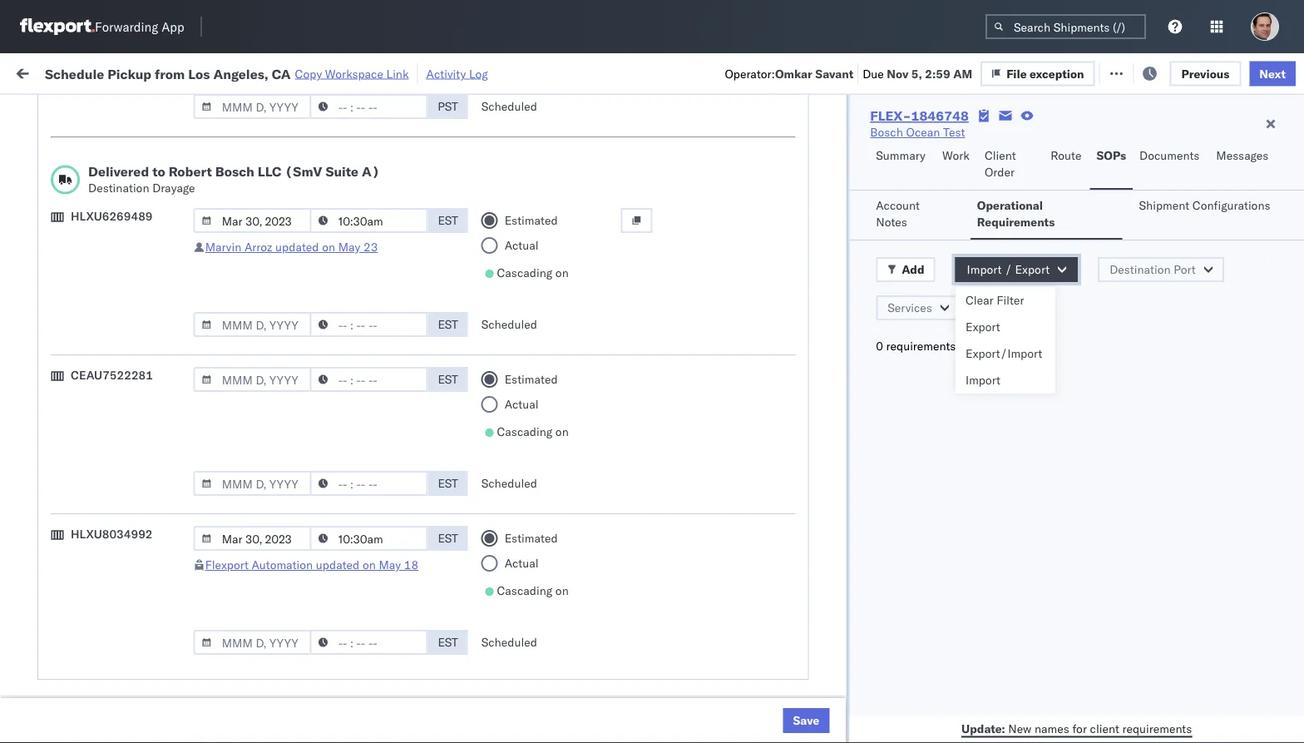 Task type: locate. For each thing, give the bounding box(es) containing it.
integration for 8:30 pm est, jan 30, 2023
[[726, 716, 783, 731]]

app
[[162, 19, 184, 35]]

3 karl from the top
[[868, 679, 890, 694]]

export down clear
[[966, 320, 1001, 334]]

3 cascading on from the top
[[497, 583, 569, 598]]

2 vertical spatial upload customs clearance documents
[[38, 670, 182, 701]]

2023 right 28,
[[395, 679, 423, 694]]

mmm d, yyyy text field for 1st -- : -- -- text box from the bottom of the page
[[194, 630, 312, 655]]

2 vertical spatial test123456
[[1133, 277, 1203, 291]]

3 cascading from the top
[[497, 583, 553, 598]]

0 vertical spatial consignee
[[726, 136, 773, 149]]

0 vertical spatial -- : -- -- text field
[[310, 367, 428, 392]]

1 estimated from the top
[[505, 213, 558, 228]]

3:00 am edt, aug 19, 2022
[[268, 167, 422, 181]]

schedule pickup from los angeles, ca
[[38, 231, 224, 262], [38, 304, 224, 335], [38, 377, 224, 409], [38, 524, 224, 555], [38, 634, 224, 665]]

3 appointment from the top
[[136, 422, 205, 437]]

copy
[[295, 66, 322, 81]]

1 est from the top
[[438, 213, 458, 228]]

est for mmm d, yyyy text field for arroz
[[438, 213, 458, 228]]

schedule pickup from los angeles, ca up ceau7522281
[[38, 304, 224, 335]]

0 vertical spatial 2:59 am edt, nov 5, 2022
[[268, 203, 414, 218]]

2023
[[388, 533, 417, 547], [395, 570, 423, 584], [388, 643, 417, 657], [395, 679, 423, 694], [387, 716, 416, 731]]

requirements right client
[[1123, 721, 1193, 736]]

ca inside confirm pickup from los angeles, ca
[[38, 467, 54, 482]]

test123456
[[1133, 203, 1203, 218], [1133, 240, 1203, 255], [1133, 277, 1203, 291]]

bosch ocean test link
[[871, 124, 966, 141]]

1 vertical spatial estimated
[[505, 372, 558, 386]]

-- : -- -- text field up 24,
[[310, 471, 428, 496]]

0 horizontal spatial numbers
[[1025, 143, 1066, 155]]

delivery for 2nd schedule delivery appointment button from the top
[[91, 276, 133, 290]]

ceau7522281, up lhuu7894563,
[[1025, 349, 1111, 364]]

23, for 2022
[[370, 460, 388, 474]]

from down confirm pickup from los angeles, ca button
[[129, 524, 154, 538]]

2023 right the 25, on the left
[[388, 643, 417, 657]]

ocean fcl
[[509, 203, 567, 218], [509, 240, 567, 255], [509, 277, 567, 291], [509, 313, 567, 328], [509, 350, 567, 364], [509, 386, 567, 401], [509, 423, 567, 438], [509, 496, 567, 511], [509, 533, 567, 547], [509, 570, 567, 584], [509, 643, 567, 657], [509, 679, 567, 694], [509, 716, 567, 731]]

pm for 7:00 pm est, dec 23, 2022
[[296, 460, 314, 474]]

2 test123456 from the top
[[1133, 240, 1203, 255]]

schedule for third schedule pickup from los angeles, ca button from the top of the page
[[38, 377, 87, 392]]

2 estimated from the top
[[505, 372, 558, 386]]

los inside confirm pickup from los angeles, ca
[[150, 451, 169, 465]]

integration for 11:30 pm est, jan 28, 2023
[[726, 679, 783, 694]]

schedule pickup from rotterdam, netherlands button
[[38, 596, 236, 631]]

0 vertical spatial upload customs clearance documents
[[38, 158, 182, 189]]

resize handle column header for consignee
[[864, 129, 884, 743]]

deadline button
[[260, 132, 426, 149]]

1 vertical spatial upload customs clearance documents button
[[38, 340, 236, 375]]

flex- up flex-1889466
[[919, 350, 954, 364]]

ceau7522281,
[[1025, 203, 1111, 218], [1025, 240, 1111, 254], [1025, 276, 1111, 291], [1025, 313, 1111, 327], [1025, 349, 1111, 364]]

1 horizontal spatial for
[[1073, 721, 1087, 736]]

destination port
[[1110, 262, 1196, 277]]

flex-2130384 button
[[892, 712, 1008, 735], [892, 712, 1008, 735]]

from for "schedule pickup from rotterdam, netherlands" button
[[129, 597, 154, 612]]

2 vertical spatial clearance
[[129, 670, 182, 685]]

5,
[[912, 66, 923, 81], [371, 203, 382, 218], [371, 240, 382, 255], [371, 313, 382, 328]]

jan down the 13,
[[352, 570, 371, 584]]

action
[[1248, 64, 1284, 79]]

1 integration test account - karl lagerfeld from the top
[[726, 570, 942, 584]]

messages button
[[1210, 141, 1278, 190]]

schedule for first schedule pickup from los angeles, ca button
[[38, 231, 87, 245]]

list box containing clear filter
[[956, 287, 1056, 394]]

los for third schedule pickup from los angeles, ca button from the top of the page
[[157, 377, 175, 392]]

confirm delivery button
[[38, 495, 127, 513]]

Search Shipments (/) text field
[[986, 14, 1147, 39]]

est, down 2:59 am est, jan 13, 2023
[[324, 570, 349, 584]]

client inside client order button
[[985, 148, 1017, 163]]

-- : -- -- text field
[[310, 94, 428, 119], [310, 208, 428, 233], [310, 312, 428, 337], [310, 630, 428, 655]]

upload customs clearance documents link
[[38, 157, 236, 190], [38, 340, 236, 373], [38, 669, 236, 703]]

client order button
[[978, 141, 1044, 190]]

arroz
[[245, 240, 272, 254]]

test123456 down shipment configurations button
[[1133, 277, 1203, 291]]

1 resize handle column header from the left
[[238, 129, 258, 743]]

savant
[[816, 66, 854, 81]]

2022
[[393, 167, 422, 181], [385, 203, 414, 218], [385, 240, 414, 255], [385, 313, 414, 328], [384, 350, 413, 364], [392, 386, 420, 401], [391, 460, 420, 474], [392, 496, 420, 511]]

5, for first schedule pickup from los angeles, ca button
[[371, 240, 382, 255]]

for left client
[[1073, 721, 1087, 736]]

account inside button
[[876, 198, 920, 213]]

0 vertical spatial clearance
[[129, 158, 182, 172]]

ceau7522281, up the import / export button
[[1025, 240, 1111, 254]]

order
[[985, 165, 1015, 179]]

3 scheduled from the top
[[481, 476, 537, 491]]

scheduled for hlxu8034992
[[481, 635, 537, 649]]

5, for 2nd schedule pickup from los angeles, ca button from the top
[[371, 313, 382, 328]]

0 vertical spatial upload customs clearance documents button
[[38, 157, 236, 192]]

1 vertical spatial requirements
[[1123, 721, 1193, 736]]

ceau7522281, hlxu6269489, hlxu8034992 for the upload customs clearance documents button corresponding to 2:00 am est, nov 9, 2022
[[1025, 349, 1283, 364]]

1 vertical spatial upload
[[38, 341, 76, 355]]

1 vertical spatial 23,
[[374, 570, 392, 584]]

work,
[[175, 103, 201, 116]]

dec left 24,
[[346, 496, 368, 511]]

schedule pickup from los angeles, ca copy workspace link
[[45, 65, 409, 82]]

blocked,
[[204, 103, 245, 116]]

2023 for 8:30 pm est, jan 30, 2023
[[387, 716, 416, 731]]

1 vertical spatial cascading on
[[497, 424, 569, 439]]

4 schedule pickup from los angeles, ca link from the top
[[38, 523, 236, 556]]

message (0)
[[241, 64, 310, 79]]

integration for 11:30 pm est, jan 23, 2023
[[726, 570, 783, 584]]

ceau7522281, right /
[[1025, 276, 1111, 291]]

2022 right 14, in the bottom left of the page
[[392, 386, 420, 401]]

3 fcl from the top
[[546, 277, 567, 291]]

integration test account - karl lagerfeld for 11:30 pm est, jan 28, 2023
[[726, 679, 942, 694]]

delivery for fourth schedule delivery appointment button from the top of the page
[[91, 569, 133, 583]]

client up order
[[985, 148, 1017, 163]]

updated for arroz
[[276, 240, 319, 254]]

1 vertical spatial destination
[[1110, 262, 1171, 277]]

4 schedule delivery appointment link from the top
[[38, 568, 205, 585]]

upload up ceau7522281
[[38, 341, 76, 355]]

1889466
[[954, 386, 1005, 401]]

consignee inside button
[[726, 136, 773, 149]]

0 vertical spatial estimated
[[505, 213, 558, 228]]

forwarding app link
[[20, 18, 184, 35]]

services
[[888, 300, 933, 315]]

schedule delivery appointment for fourth schedule delivery appointment button from the top of the page
[[38, 569, 205, 583]]

-- : -- -- text field up 23
[[310, 208, 428, 233]]

2 clearance from the top
[[129, 341, 182, 355]]

notes
[[876, 215, 908, 229]]

3 upload customs clearance documents from the top
[[38, 670, 182, 701]]

from inside confirm pickup from los angeles, ca
[[123, 451, 147, 465]]

from inside schedule pickup from rotterdam, netherlands
[[129, 597, 154, 612]]

0 horizontal spatial work
[[181, 64, 210, 79]]

0 vertical spatial for
[[158, 103, 172, 116]]

updated right arroz
[[276, 240, 319, 254]]

1 horizontal spatial may
[[379, 557, 401, 572]]

pm right 8:30
[[296, 716, 314, 731]]

2022 down the 19,
[[385, 203, 414, 218]]

filtered
[[17, 102, 57, 116]]

account
[[876, 198, 920, 213], [811, 570, 855, 584], [811, 606, 855, 621], [811, 679, 855, 694], [811, 716, 855, 731]]

0 vertical spatial updated
[[276, 240, 319, 254]]

exception
[[1044, 64, 1099, 79], [1030, 66, 1085, 81]]

2 schedule delivery appointment link from the top
[[38, 275, 205, 292]]

flex- down flex id button on the right top of page
[[919, 167, 954, 181]]

2 vertical spatial actual
[[505, 556, 539, 570]]

confirm down confirm pickup from los angeles, ca
[[38, 495, 81, 510]]

ceau7522281, up export/import
[[1025, 313, 1111, 327]]

flex
[[892, 136, 911, 149]]

2022 up 2:00 am est, nov 9, 2022
[[385, 313, 414, 328]]

5, up 23
[[371, 203, 382, 218]]

1 test123456 from the top
[[1133, 203, 1203, 218]]

-- : -- -- text field up 28,
[[310, 630, 428, 655]]

save
[[793, 713, 820, 728]]

2 resize handle column header from the left
[[423, 129, 443, 743]]

772 at risk
[[324, 64, 381, 79]]

est for mmm d, yyyy text box related to 1st -- : -- -- text box from the bottom of the page
[[438, 635, 458, 649]]

schedule for second schedule pickup from los angeles, ca button from the bottom
[[38, 524, 87, 538]]

ceau7522281, hlxu6269489, hlxu8034992 up destination port
[[1025, 240, 1283, 254]]

numbers inside mbl/mawb numbers button
[[1194, 136, 1235, 149]]

schedule pickup from los angeles, ca button down "hlxu6269489"
[[38, 230, 236, 265]]

2 schedule delivery appointment from the top
[[38, 276, 205, 290]]

from for first schedule pickup from los angeles, ca button
[[129, 231, 154, 245]]

1 horizontal spatial numbers
[[1194, 136, 1235, 149]]

delivery up schedule pickup from rotterdam, netherlands on the bottom
[[91, 569, 133, 583]]

1 upload from the top
[[38, 158, 76, 172]]

from down "schedule pickup from rotterdam, netherlands" button
[[129, 634, 154, 648]]

appointment for fourth schedule delivery appointment button from the bottom
[[136, 203, 205, 217]]

1 vertical spatial 11:30
[[268, 679, 300, 694]]

client inside client name button
[[617, 136, 644, 149]]

1 karl from the top
[[868, 570, 890, 584]]

est for mmm d, yyyy text field related to automation
[[438, 531, 458, 545]]

0 horizontal spatial for
[[158, 103, 172, 116]]

11:30 for 11:30 pm est, jan 23, 2023
[[268, 570, 300, 584]]

3 schedule delivery appointment button from the top
[[38, 421, 205, 440]]

save button
[[783, 708, 830, 733]]

2:00 am est, nov 9, 2022
[[268, 350, 413, 364]]

confirm inside confirm pickup from los angeles, ca
[[38, 451, 81, 465]]

angeles, inside confirm pickup from los angeles, ca
[[172, 451, 218, 465]]

2023 right "30,"
[[387, 716, 416, 731]]

pickup for second schedule pickup from los angeles, ca button from the bottom
[[91, 524, 126, 538]]

0 vertical spatial 11:30
[[268, 570, 300, 584]]

shipment configurations
[[1139, 198, 1271, 213]]

2 confirm from the top
[[38, 495, 81, 510]]

edt,
[[318, 167, 344, 181], [318, 203, 344, 218], [318, 240, 344, 255], [318, 313, 344, 328]]

2 vertical spatial cascading
[[497, 583, 553, 598]]

resize handle column header
[[238, 129, 258, 743], [423, 129, 443, 743], [481, 129, 501, 743], [589, 129, 609, 743], [697, 129, 717, 743], [864, 129, 884, 743], [997, 129, 1017, 743], [1105, 129, 1125, 743], [1275, 129, 1295, 743]]

upload customs clearance documents button
[[38, 157, 236, 192], [38, 340, 236, 375]]

0 vertical spatial actual
[[505, 238, 539, 253]]

pickup for 2nd schedule pickup from los angeles, ca button from the top
[[91, 304, 126, 319]]

import for import work
[[140, 64, 178, 79]]

mmm d, yyyy text field up 2:00 on the left
[[194, 312, 312, 337]]

2023 up 18
[[388, 533, 417, 547]]

ca
[[272, 65, 291, 82], [38, 248, 54, 262], [38, 321, 54, 335], [38, 394, 54, 409], [38, 467, 54, 482], [38, 540, 54, 555], [38, 650, 54, 665]]

account for 8:30 pm est, jan 30, 2023
[[811, 716, 855, 731]]

clearance
[[129, 158, 182, 172], [129, 341, 182, 355], [129, 670, 182, 685]]

summary
[[876, 148, 926, 163]]

may
[[338, 240, 361, 254], [379, 557, 401, 572]]

3 schedule delivery appointment from the top
[[38, 422, 205, 437]]

ceau7522281, hlxu6269489, hlxu8034992 down documents button
[[1025, 203, 1283, 218]]

schedule for fourth schedule delivery appointment button from the top of the page
[[38, 569, 87, 583]]

flex-1846748 down clear
[[919, 313, 1005, 328]]

4 resize handle column header from the left
[[589, 129, 609, 743]]

0 vertical spatial customs
[[79, 158, 126, 172]]

1 vertical spatial customs
[[79, 341, 126, 355]]

schedule delivery appointment link up confirm pickup from los angeles, ca
[[38, 421, 205, 438]]

2 vertical spatial upload
[[38, 670, 76, 685]]

est, up 9:00 am est, dec 24, 2022
[[317, 460, 342, 474]]

6 est from the top
[[438, 635, 458, 649]]

1 upload customs clearance documents link from the top
[[38, 157, 236, 190]]

flex-1846748 button
[[892, 199, 1008, 223], [892, 199, 1008, 223], [892, 236, 1008, 259], [892, 236, 1008, 259], [892, 273, 1008, 296], [892, 273, 1008, 296], [892, 309, 1008, 332], [892, 309, 1008, 332], [892, 346, 1008, 369], [892, 346, 1008, 369]]

2 ocean fcl from the top
[[509, 240, 567, 255]]

delivery down delivered
[[91, 203, 133, 217]]

jan for 13,
[[346, 533, 364, 547]]

0 vertical spatial upload
[[38, 158, 76, 172]]

1 horizontal spatial client
[[985, 148, 1017, 163]]

mmm d, yyyy text field for 4th -- : -- -- text box from the bottom of the page
[[194, 94, 312, 119]]

import inside button
[[967, 262, 1002, 277]]

1 vertical spatial test123456
[[1133, 240, 1203, 255]]

13 ocean fcl from the top
[[509, 716, 567, 731]]

0 horizontal spatial destination
[[88, 181, 149, 195]]

est, up 11:30 pm est, jan 28, 2023
[[318, 643, 343, 657]]

10 ocean fcl from the top
[[509, 570, 567, 584]]

ceau7522281, hlxu6269489, hlxu8034992 down destination port
[[1025, 313, 1283, 327]]

2022 for third schedule pickup from los angeles, ca button from the top of the page
[[392, 386, 420, 401]]

3 est from the top
[[438, 372, 458, 386]]

1 ocean fcl from the top
[[509, 203, 567, 218]]

1 vertical spatial dec
[[345, 460, 367, 474]]

2 upload customs clearance documents link from the top
[[38, 340, 236, 373]]

1 clearance from the top
[[129, 158, 182, 172]]

0 vertical spatial import
[[140, 64, 178, 79]]

flex- up 0 requirements
[[919, 313, 954, 328]]

4 schedule pickup from los angeles, ca button from the top
[[38, 523, 236, 558]]

1 vertical spatial may
[[379, 557, 401, 572]]

2 vertical spatial upload customs clearance documents link
[[38, 669, 236, 703]]

1 horizontal spatial destination
[[1110, 262, 1171, 277]]

activity log button
[[426, 63, 488, 84]]

schedule pickup from los angeles, ca link down "hlxu6269489"
[[38, 230, 236, 263]]

0 vertical spatial upload customs clearance documents link
[[38, 157, 236, 190]]

schedule delivery appointment button down delivered
[[38, 202, 205, 220]]

1846748 up flex id button on the right top of page
[[911, 107, 969, 124]]

edt, down 3:00 am edt, aug 19, 2022 in the left top of the page
[[318, 203, 344, 218]]

destination left port
[[1110, 262, 1171, 277]]

1 customs from the top
[[79, 158, 126, 172]]

0 vertical spatial confirm
[[38, 451, 81, 465]]

schedule pickup from los angeles, ca link for first schedule pickup from los angeles, ca button from the bottom
[[38, 633, 236, 666]]

MMM D, YYYY text field
[[194, 94, 312, 119], [194, 312, 312, 337], [194, 367, 312, 392], [194, 630, 312, 655]]

pm for 11:30 pm est, jan 23, 2023
[[303, 570, 322, 584]]

6 resize handle column header from the left
[[864, 129, 884, 743]]

clearance for 3:00 am edt, aug 19, 2022
[[129, 158, 182, 172]]

test123456 up the destination port button
[[1133, 240, 1203, 255]]

est, for 2:59 am est, dec 14, 2022
[[318, 386, 343, 401]]

requirements down services button
[[887, 339, 956, 353]]

2 upload from the top
[[38, 341, 76, 355]]

ceau7522281, for the schedule delivery appointment link for fourth schedule delivery appointment button from the bottom
[[1025, 203, 1111, 218]]

pickup inside schedule pickup from rotterdam, netherlands
[[91, 597, 126, 612]]

destination inside button
[[1110, 262, 1171, 277]]

fcl
[[546, 203, 567, 218], [546, 240, 567, 255], [546, 277, 567, 291], [546, 313, 567, 328], [546, 350, 567, 364], [546, 386, 567, 401], [546, 423, 567, 438], [546, 496, 567, 511], [546, 533, 567, 547], [546, 570, 567, 584], [546, 643, 567, 657], [546, 679, 567, 694], [546, 716, 567, 731]]

2 upload customs clearance documents button from the top
[[38, 340, 236, 375]]

8 ocean fcl from the top
[[509, 496, 567, 511]]

confirm delivery
[[38, 495, 127, 510]]

3 - from the top
[[858, 679, 865, 694]]

confirm pickup from los angeles, ca button
[[38, 450, 236, 485]]

pm down 2:59 am est, jan 13, 2023
[[303, 570, 322, 584]]

1 vertical spatial cascading
[[497, 424, 553, 439]]

4 -- : -- -- text field from the top
[[310, 630, 428, 655]]

1 integration from the top
[[726, 570, 783, 584]]

2:59
[[925, 66, 951, 81], [268, 203, 293, 218], [268, 240, 293, 255], [268, 313, 293, 328], [268, 386, 293, 401], [268, 533, 293, 547], [268, 643, 293, 657]]

schedule for 2nd schedule delivery appointment button from the top
[[38, 276, 87, 290]]

upload customs clearance documents for 2:00
[[38, 341, 182, 372]]

0 vertical spatial cascading on
[[497, 265, 569, 280]]

est, up 2:59 am est, dec 14, 2022
[[318, 350, 343, 364]]

flex-2130384
[[919, 716, 1005, 731]]

import inside list box
[[966, 373, 1001, 387]]

0 vertical spatial mmm d, yyyy text field
[[194, 208, 312, 233]]

pm for 11:30 pm est, jan 28, 2023
[[303, 679, 322, 694]]

1 horizontal spatial work
[[943, 148, 970, 163]]

1 schedule pickup from los angeles, ca link from the top
[[38, 230, 236, 263]]

import up "ready"
[[140, 64, 178, 79]]

3 ceau7522281, hlxu6269489, hlxu8034992 from the top
[[1025, 276, 1283, 291]]

documents for the upload customs clearance documents link for 3:00 am edt, aug 19, 2022
[[38, 174, 98, 189]]

flex-1846748
[[871, 107, 969, 124], [919, 203, 1005, 218], [919, 240, 1005, 255], [919, 277, 1005, 291], [919, 313, 1005, 328], [919, 350, 1005, 364]]

customs for 2:00
[[79, 341, 126, 355]]

28,
[[374, 679, 392, 694]]

1 vertical spatial -- : -- -- text field
[[310, 471, 428, 496]]

-- : -- -- text field down 9,
[[310, 367, 428, 392]]

2 fcl from the top
[[546, 240, 567, 255]]

1 -- : -- -- text field from the top
[[310, 367, 428, 392]]

log
[[469, 66, 488, 81]]

0 vertical spatial dec
[[346, 386, 368, 401]]

-- : -- -- text field
[[310, 367, 428, 392], [310, 471, 428, 496], [310, 526, 428, 551]]

0 vertical spatial may
[[338, 240, 361, 254]]

robert
[[169, 163, 212, 180]]

-- : -- -- text field down 24,
[[310, 526, 428, 551]]

estimated
[[505, 213, 558, 228], [505, 372, 558, 386], [505, 531, 558, 545]]

mmm d, yyyy text field for arroz
[[194, 208, 312, 233]]

actual for flexport automation updated on may 18
[[505, 556, 539, 570]]

2022 right 24,
[[392, 496, 420, 511]]

3 schedule pickup from los angeles, ca link from the top
[[38, 377, 236, 410]]

-- : -- -- text field down risk at the top
[[310, 94, 428, 119]]

ceau7522281, hlxu6269489, hlxu8034992 for 2nd schedule pickup from los angeles, ca button from the top
[[1025, 313, 1283, 327]]

2 vertical spatial -- : -- -- text field
[[310, 526, 428, 551]]

0 horizontal spatial export
[[966, 320, 1001, 334]]

0 vertical spatial test123456
[[1133, 203, 1203, 218]]

resize handle column header for workitem
[[238, 129, 258, 743]]

ceau7522281, hlxu6269489, hlxu8034992 down shipment
[[1025, 276, 1283, 291]]

hlxu6269489, down shipment
[[1114, 276, 1199, 291]]

(0)
[[288, 64, 310, 79]]

schedule for 2nd schedule delivery appointment button from the bottom
[[38, 422, 87, 437]]

karl for 8:30 pm est, jan 30, 2023
[[868, 716, 890, 731]]

on
[[425, 64, 438, 79], [322, 240, 335, 254], [556, 265, 569, 280], [556, 424, 569, 439], [363, 557, 376, 572], [556, 583, 569, 598]]

clearance down "schedule pickup from rotterdam, netherlands" button
[[129, 670, 182, 685]]

2 cascading on from the top
[[497, 424, 569, 439]]

1 cascading on from the top
[[497, 265, 569, 280]]

2 vertical spatial mmm d, yyyy text field
[[194, 526, 312, 551]]

schedule delivery appointment button up schedule pickup from rotterdam, netherlands on the bottom
[[38, 568, 205, 586]]

schedule inside schedule pickup from rotterdam, netherlands
[[38, 597, 87, 612]]

estimated for marvin arroz updated on may 23
[[505, 213, 558, 228]]

import left /
[[967, 262, 1002, 277]]

pm up the 8:30 pm est, jan 30, 2023
[[303, 679, 322, 694]]

requirements
[[978, 215, 1055, 229]]

schedule delivery appointment link down "hlxu6269489"
[[38, 275, 205, 292]]

operational requirements
[[978, 198, 1055, 229]]

2022 right 9,
[[384, 350, 413, 364]]

documents for first the upload customs clearance documents link from the bottom
[[38, 687, 98, 701]]

2023 down 2:59 am est, jan 13, 2023
[[395, 570, 423, 584]]

-- : -- -- text field up 9,
[[310, 312, 428, 337]]

delivery
[[91, 203, 133, 217], [91, 276, 133, 290], [91, 422, 133, 437], [84, 495, 127, 510], [91, 569, 133, 583]]

destination down delivered
[[88, 181, 149, 195]]

1 cascading from the top
[[497, 265, 553, 280]]

mmm d, yyyy text field down "message"
[[194, 94, 312, 119]]

1 vertical spatial upload customs clearance documents link
[[38, 340, 236, 373]]

los for first schedule pickup from los angeles, ca button
[[157, 231, 175, 245]]

2 vertical spatial import
[[966, 373, 1001, 387]]

2023 for 2:59 am est, jan 13, 2023
[[388, 533, 417, 547]]

5 ceau7522281, hlxu6269489, hlxu8034992 from the top
[[1025, 349, 1283, 364]]

delivery up confirm pickup from los angeles, ca
[[91, 422, 133, 437]]

schedule delivery appointment down "hlxu6269489"
[[38, 276, 205, 290]]

pickup inside confirm pickup from los angeles, ca
[[84, 451, 120, 465]]

schedule pickup from los angeles, ca button up confirm pickup from los angeles, ca link
[[38, 377, 236, 411]]

update: new names for client requirements
[[962, 721, 1193, 736]]

3 integration from the top
[[726, 679, 783, 694]]

1 vertical spatial export
[[966, 320, 1001, 334]]

ceau7522281
[[71, 368, 153, 382]]

1 vertical spatial mmm d, yyyy text field
[[194, 471, 312, 496]]

shipment
[[1139, 198, 1190, 213]]

flex- left update:
[[919, 716, 954, 731]]

jan
[[346, 533, 364, 547], [352, 570, 371, 584], [346, 643, 364, 657], [352, 679, 371, 694], [345, 716, 364, 731]]

import / export
[[967, 262, 1050, 277]]

schedule pickup from los angeles, ca button
[[38, 230, 236, 265], [38, 303, 236, 338], [38, 377, 236, 411], [38, 523, 236, 558], [38, 633, 236, 668]]

jan left the 13,
[[346, 533, 364, 547]]

2022 for the upload customs clearance documents button corresponding to 2:00 am est, nov 9, 2022
[[384, 350, 413, 364]]

3 schedule delivery appointment link from the top
[[38, 421, 205, 438]]

resize handle column header for deadline
[[423, 129, 443, 743]]

0 horizontal spatial consignee
[[726, 136, 773, 149]]

schedule pickup from los angeles, ca link up ceau7522281
[[38, 303, 236, 337]]

1 vertical spatial 2:59 am edt, nov 5, 2022
[[268, 240, 414, 255]]

3 clearance from the top
[[129, 670, 182, 685]]

2 est from the top
[[438, 317, 458, 332]]

0 vertical spatial work
[[181, 64, 210, 79]]

1 mmm d, yyyy text field from the top
[[194, 208, 312, 233]]

0 vertical spatial export
[[1016, 262, 1050, 277]]

test123456 for schedule pickup from los angeles, ca
[[1133, 240, 1203, 255]]

list box
[[956, 287, 1056, 394]]

0 vertical spatial destination
[[88, 181, 149, 195]]

2022 up 9:00 am est, dec 24, 2022
[[391, 460, 420, 474]]

los for confirm pickup from los angeles, ca button
[[150, 451, 169, 465]]

4 schedule delivery appointment button from the top
[[38, 568, 205, 586]]

ceau7522281, for schedule pickup from los angeles, ca link related to 2nd schedule pickup from los angeles, ca button from the top
[[1025, 313, 1111, 327]]

ceau7522281, for 2:00 am est, nov 9, 2022 the upload customs clearance documents link
[[1025, 349, 1111, 364]]

from for third schedule pickup from los angeles, ca button from the top of the page
[[129, 377, 154, 392]]

1 vertical spatial clearance
[[129, 341, 182, 355]]

2:59 up "automation"
[[268, 533, 293, 547]]

work up work,
[[181, 64, 210, 79]]

2 customs from the top
[[79, 341, 126, 355]]

2:59 up the flex-1846748 link
[[925, 66, 951, 81]]

3 schedule pickup from los angeles, ca from the top
[[38, 377, 224, 409]]

4 mmm d, yyyy text field from the top
[[194, 630, 312, 655]]

clearance up ceau7522281
[[129, 341, 182, 355]]

1 schedule delivery appointment link from the top
[[38, 202, 205, 218]]

4 hlxu6269489, from the top
[[1114, 313, 1199, 327]]

angeles,
[[213, 65, 269, 82], [179, 231, 224, 245], [179, 304, 224, 319], [179, 377, 224, 392], [172, 451, 218, 465], [179, 524, 224, 538], [179, 634, 224, 648]]

schedule pickup from los angeles, ca link for third schedule pickup from los angeles, ca button from the top of the page
[[38, 377, 236, 410]]

11:30 for 11:30 pm est, jan 28, 2023
[[268, 679, 300, 694]]

numbers inside container numbers
[[1025, 143, 1066, 155]]

schedule delivery appointment link
[[38, 202, 205, 218], [38, 275, 205, 292], [38, 421, 205, 438], [38, 568, 205, 585]]

actual
[[505, 238, 539, 253], [505, 397, 539, 411], [505, 556, 539, 570]]

updated down 2:59 am est, jan 13, 2023
[[316, 557, 360, 572]]

ceau7522281, hlxu6269489, hlxu8034992 for fourth schedule delivery appointment button from the bottom
[[1025, 203, 1283, 218]]

5, up the flex-1846748 link
[[912, 66, 923, 81]]

0 vertical spatial requirements
[[887, 339, 956, 353]]

mode button
[[501, 132, 592, 149]]

23, up 24,
[[370, 460, 388, 474]]

MMM D, YYYY text field
[[194, 208, 312, 233], [194, 471, 312, 496], [194, 526, 312, 551]]

2 vertical spatial dec
[[346, 496, 368, 511]]

next
[[1260, 66, 1286, 81]]

import down export/import
[[966, 373, 1001, 387]]

0 horizontal spatial may
[[338, 240, 361, 254]]

2 11:30 from the top
[[268, 679, 300, 694]]

1 upload customs clearance documents from the top
[[38, 158, 182, 189]]

am right 3:00
[[296, 167, 315, 181]]

6 fcl from the top
[[546, 386, 567, 401]]

ceau7522281, for schedule pickup from los angeles, ca link for first schedule pickup from los angeles, ca button
[[1025, 240, 1111, 254]]

lagerfeld
[[893, 570, 942, 584], [893, 606, 942, 621], [893, 679, 942, 694], [893, 716, 942, 731]]

30,
[[366, 716, 384, 731]]

3 ocean fcl from the top
[[509, 277, 567, 291]]

2 vertical spatial customs
[[79, 670, 126, 685]]

2 vertical spatial 2:59 am edt, nov 5, 2022
[[268, 313, 414, 328]]

pm for 8:30 pm est, jan 30, 2023
[[296, 716, 314, 731]]

3 actual from the top
[[505, 556, 539, 570]]

schedule pickup from los angeles, ca up confirm pickup from los angeles, ca
[[38, 377, 224, 409]]

2 vertical spatial estimated
[[505, 531, 558, 545]]

filtered by:
[[17, 102, 76, 116]]

3 integration test account - karl lagerfeld from the top
[[726, 679, 942, 694]]

-- : -- -- text field for hlxu8034992
[[310, 526, 428, 551]]

0 horizontal spatial client
[[617, 136, 644, 149]]

mmm d, yyyy text field up 9:00
[[194, 471, 312, 496]]

est, down 2:00 am est, nov 9, 2022
[[318, 386, 343, 401]]

1 horizontal spatial export
[[1016, 262, 1050, 277]]

ready for work, blocked, in progress
[[126, 103, 301, 116]]

Search Work text field
[[746, 59, 927, 84]]

1 vertical spatial upload customs clearance documents
[[38, 341, 182, 372]]

appointment for 2nd schedule delivery appointment button from the bottom
[[136, 422, 205, 437]]

1 vertical spatial updated
[[316, 557, 360, 572]]

cascading
[[497, 265, 553, 280], [497, 424, 553, 439], [497, 583, 553, 598]]

resize handle column header for flex id
[[997, 129, 1017, 743]]

schedule delivery appointment up schedule pickup from rotterdam, netherlands on the bottom
[[38, 569, 205, 583]]

1 horizontal spatial requirements
[[1123, 721, 1193, 736]]

0 vertical spatial cascading
[[497, 265, 553, 280]]

edt, left aug at the left top of the page
[[318, 167, 344, 181]]

pickup for confirm pickup from los angeles, ca button
[[84, 451, 120, 465]]

- for 11:30 pm est, jan 28, 2023
[[858, 679, 865, 694]]

1 vertical spatial actual
[[505, 397, 539, 411]]

7 resize handle column header from the left
[[997, 129, 1017, 743]]

confirm for confirm pickup from los angeles, ca
[[38, 451, 81, 465]]

ca for first schedule pickup from los angeles, ca button from the bottom
[[38, 650, 54, 665]]

schedule pickup from los angeles, ca down "schedule pickup from rotterdam, netherlands" button
[[38, 634, 224, 665]]

0 vertical spatial 23,
[[370, 460, 388, 474]]

3 mmm d, yyyy text field from the top
[[194, 526, 312, 551]]

2 cascading from the top
[[497, 424, 553, 439]]

client name button
[[609, 132, 701, 149]]

1 vertical spatial consignee
[[802, 533, 858, 547]]

2 vertical spatial cascading on
[[497, 583, 569, 598]]

3 lagerfeld from the top
[[893, 679, 942, 694]]

schedule pickup from rotterdam, netherlands link
[[38, 596, 236, 629]]

11:30 pm est, jan 28, 2023
[[268, 679, 423, 694]]

1 vertical spatial work
[[943, 148, 970, 163]]

1 vertical spatial import
[[967, 262, 1002, 277]]

mmm d, yyyy text field for automation
[[194, 526, 312, 551]]

4 lagerfeld from the top
[[893, 716, 942, 731]]

1 vertical spatial confirm
[[38, 495, 81, 510]]

schedule pickup from los angeles, ca button down confirm delivery button
[[38, 523, 236, 558]]



Task type: describe. For each thing, give the bounding box(es) containing it.
delivered
[[88, 163, 149, 180]]

2023 for 2:59 am est, jan 25, 2023
[[388, 643, 417, 657]]

operational requirements button
[[971, 191, 1123, 240]]

ready
[[126, 103, 156, 116]]

batch action button
[[1186, 59, 1295, 84]]

activity
[[426, 66, 466, 81]]

flex- up services button
[[919, 277, 954, 291]]

confirm for confirm delivery
[[38, 495, 81, 510]]

snooze
[[451, 136, 484, 149]]

updated for automation
[[316, 557, 360, 572]]

delivery for 2nd schedule delivery appointment button from the bottom
[[91, 422, 133, 437]]

2022 for first schedule pickup from los angeles, ca button
[[385, 240, 414, 255]]

12 fcl from the top
[[546, 679, 567, 694]]

am up 11:30 pm est, jan 28, 2023
[[296, 643, 315, 657]]

flex-1846748 up flex-1889466
[[919, 350, 1005, 364]]

my
[[17, 60, 43, 83]]

am right arroz
[[296, 240, 315, 255]]

9 ocean fcl from the top
[[509, 533, 567, 547]]

7 fcl from the top
[[546, 423, 567, 438]]

am up the marvin arroz updated on may 23 button
[[296, 203, 315, 218]]

3 hlxu6269489, from the top
[[1114, 276, 1199, 291]]

ca for second schedule pickup from los angeles, ca button from the bottom
[[38, 540, 54, 555]]

3 schedule pickup from los angeles, ca button from the top
[[38, 377, 236, 411]]

1 horizontal spatial consignee
[[802, 533, 858, 547]]

upload customs clearance documents link for 2:00 am est, nov 9, 2022
[[38, 340, 236, 373]]

account for 11:30 pm est, jan 28, 2023
[[811, 679, 855, 694]]

2022 for the upload customs clearance documents button for 3:00 am edt, aug 19, 2022
[[393, 167, 422, 181]]

2022 for confirm delivery button
[[392, 496, 420, 511]]

bosch inside delivered to robert bosch llc (smv suite a) destination drayage
[[215, 163, 255, 180]]

documents button
[[1133, 141, 1210, 190]]

cascading on for flexport automation updated on may 18
[[497, 583, 569, 598]]

risk
[[362, 64, 381, 79]]

1 -- : -- -- text field from the top
[[310, 94, 428, 119]]

1 vertical spatial for
[[1073, 721, 1087, 736]]

2 schedule pickup from los angeles, ca button from the top
[[38, 303, 236, 338]]

flex-1846748 down flex-1660288
[[919, 203, 1005, 218]]

aug
[[347, 167, 369, 181]]

4 schedule pickup from los angeles, ca from the top
[[38, 524, 224, 555]]

ca for first schedule pickup from los angeles, ca button
[[38, 248, 54, 262]]

3 resize handle column header from the left
[[481, 129, 501, 743]]

karl for 11:30 pm est, jan 28, 2023
[[868, 679, 890, 694]]

my work
[[17, 60, 91, 83]]

2 lagerfeld from the top
[[893, 606, 942, 621]]

schedule pickup from rotterdam, netherlands
[[38, 597, 216, 628]]

3 mmm d, yyyy text field from the top
[[194, 367, 312, 392]]

consignee button
[[717, 132, 867, 149]]

schedule delivery appointment for 2nd schedule delivery appointment button from the bottom
[[38, 422, 205, 437]]

lagerfeld for 11:30 pm est, jan 23, 2023
[[893, 570, 942, 584]]

2 schedule delivery appointment button from the top
[[38, 275, 205, 293]]

2:59 am est, jan 25, 2023
[[268, 643, 417, 657]]

am down 2:00 am est, nov 9, 2022
[[296, 386, 315, 401]]

lhuu7894563, uetu5238478
[[1025, 386, 1195, 401]]

1 schedule pickup from los angeles, ca from the top
[[38, 231, 224, 262]]

schedule for first schedule pickup from los angeles, ca button from the bottom
[[38, 634, 87, 648]]

documents for 2:00 am est, nov 9, 2022 the upload customs clearance documents link
[[38, 357, 98, 372]]

work inside 'button'
[[943, 148, 970, 163]]

est, for 2:00 am est, nov 9, 2022
[[318, 350, 343, 364]]

1846748 down clear
[[954, 313, 1005, 328]]

3 upload customs clearance documents link from the top
[[38, 669, 236, 703]]

2 integration from the top
[[726, 606, 783, 621]]

los for first schedule pickup from los angeles, ca button from the bottom
[[157, 634, 175, 648]]

bosch inside bosch ocean test link
[[871, 125, 903, 139]]

import for import / export
[[967, 262, 1002, 277]]

2 edt, from the top
[[318, 203, 344, 218]]

3:00
[[268, 167, 293, 181]]

ca for third schedule pickup from los angeles, ca button from the top of the page
[[38, 394, 54, 409]]

flex-1846748 link
[[871, 107, 969, 124]]

destination port button
[[1098, 257, 1225, 282]]

2 integration test account - karl lagerfeld from the top
[[726, 606, 942, 621]]

1 fcl from the top
[[546, 203, 567, 218]]

suite
[[326, 163, 359, 180]]

deadline
[[268, 136, 308, 149]]

5 ocean fcl from the top
[[509, 350, 567, 364]]

11 fcl from the top
[[546, 643, 567, 657]]

schedule pickup from los angeles, ca link for 2nd schedule pickup from los angeles, ca button from the top
[[38, 303, 236, 337]]

2023 for 11:30 pm est, jan 23, 2023
[[395, 570, 423, 584]]

uetu5238478
[[1114, 386, 1195, 401]]

3 -- : -- -- text field from the top
[[310, 312, 428, 337]]

flex- up add
[[919, 240, 954, 255]]

am up the flex-1846748 link
[[954, 66, 973, 81]]

14,
[[371, 386, 389, 401]]

route button
[[1044, 141, 1090, 190]]

6 ocean fcl from the top
[[509, 386, 567, 401]]

at
[[348, 64, 359, 79]]

2 schedule pickup from los angeles, ca from the top
[[38, 304, 224, 335]]

jan for 30,
[[345, 716, 364, 731]]

1846748 down 1660288
[[954, 203, 1005, 218]]

5 schedule pickup from los angeles, ca from the top
[[38, 634, 224, 665]]

update:
[[962, 721, 1006, 736]]

flex-1660288
[[919, 167, 1005, 181]]

2023 for 11:30 pm est, jan 28, 2023
[[395, 679, 423, 694]]

est, for 9:00 am est, dec 24, 2022
[[318, 496, 343, 511]]

jan for 28,
[[352, 679, 371, 694]]

dec for 24,
[[346, 496, 368, 511]]

marvin arroz updated on may 23 button
[[205, 240, 378, 254]]

2 - from the top
[[858, 606, 865, 621]]

ceau7522281, hlxu6269489, hlxu8034992 for first schedule pickup from los angeles, ca button
[[1025, 240, 1283, 254]]

2 hlxu6269489, from the top
[[1114, 240, 1199, 254]]

5 fcl from the top
[[546, 350, 567, 364]]

9 fcl from the top
[[546, 533, 567, 547]]

container
[[1025, 129, 1070, 142]]

messages
[[1217, 148, 1269, 163]]

clearance for 2:00 am est, nov 9, 2022
[[129, 341, 182, 355]]

from up work,
[[155, 65, 185, 82]]

est, for 2:59 am est, jan 25, 2023
[[318, 643, 343, 657]]

25,
[[367, 643, 385, 657]]

progress
[[260, 103, 301, 116]]

flex id
[[892, 136, 923, 149]]

integration test account - karl lagerfeld for 8:30 pm est, jan 30, 2023
[[726, 716, 942, 731]]

los for second schedule pickup from los angeles, ca button from the bottom
[[157, 524, 175, 538]]

flex-1846748 up clear
[[919, 277, 1005, 291]]

activity log
[[426, 66, 488, 81]]

2 mmm d, yyyy text field from the top
[[194, 471, 312, 496]]

am right 9:00
[[296, 496, 315, 511]]

schedule for 2nd schedule pickup from los angeles, ca button from the top
[[38, 304, 87, 319]]

upload customs clearance documents button for 3:00 am edt, aug 19, 2022
[[38, 157, 236, 192]]

7:00
[[268, 460, 293, 474]]

batch action
[[1212, 64, 1284, 79]]

est for mmm d, yyyy text box associated with 2nd -- : -- -- text box from the bottom
[[438, 317, 458, 332]]

workitem button
[[10, 132, 241, 149]]

pickup for first schedule pickup from los angeles, ca button from the bottom
[[91, 634, 126, 648]]

estimated for flexport automation updated on may 18
[[505, 531, 558, 545]]

mbl/mawb numbers
[[1133, 136, 1235, 149]]

numbers for container numbers
[[1025, 143, 1066, 155]]

2 actual from the top
[[505, 397, 539, 411]]

port
[[1174, 262, 1196, 277]]

8 fcl from the top
[[546, 496, 567, 511]]

flex- up flex
[[871, 107, 912, 124]]

1 schedule delivery appointment button from the top
[[38, 202, 205, 220]]

account for 11:30 pm est, jan 23, 2023
[[811, 570, 855, 584]]

flex id button
[[884, 132, 1000, 149]]

3 2:59 am edt, nov 5, 2022 from the top
[[268, 313, 414, 328]]

23
[[364, 240, 378, 254]]

flexport automation updated on may 18
[[205, 557, 419, 572]]

flex-1846748 up import / export
[[919, 240, 1005, 255]]

pickup for "schedule pickup from rotterdam, netherlands" button
[[91, 597, 126, 612]]

4 ocean fcl from the top
[[509, 313, 567, 328]]

may for 23
[[338, 240, 361, 254]]

13 fcl from the top
[[546, 716, 567, 731]]

flex- down flex-1660288
[[919, 203, 954, 218]]

flex-1846748 up id
[[871, 107, 969, 124]]

1 scheduled from the top
[[481, 99, 537, 114]]

3 upload from the top
[[38, 670, 76, 685]]

schedule pickup from los angeles, ca link for first schedule pickup from los angeles, ca button
[[38, 230, 236, 263]]

12 ocean fcl from the top
[[509, 679, 567, 694]]

schedule delivery appointment link for 2nd schedule delivery appointment button from the top
[[38, 275, 205, 292]]

4 fcl from the top
[[546, 313, 567, 328]]

upload customs clearance documents button for 2:00 am est, nov 9, 2022
[[38, 340, 236, 375]]

13,
[[367, 533, 385, 547]]

flexport. image
[[20, 18, 95, 35]]

1 schedule pickup from los angeles, ca button from the top
[[38, 230, 236, 265]]

mbl/mawb
[[1133, 136, 1191, 149]]

2:59 up 8:30
[[268, 643, 293, 657]]

due nov 5, 2:59 am
[[863, 66, 973, 81]]

rotterdam,
[[157, 597, 216, 612]]

jan for 25,
[[346, 643, 364, 657]]

2 -- : -- -- text field from the top
[[310, 471, 428, 496]]

am up 2:00 am est, nov 9, 2022
[[296, 313, 315, 328]]

pst
[[438, 99, 458, 114]]

3 test123456 from the top
[[1133, 277, 1203, 291]]

client
[[1090, 721, 1120, 736]]

by:
[[60, 102, 76, 116]]

23, for 2023
[[374, 570, 392, 584]]

0 horizontal spatial requirements
[[887, 339, 956, 353]]

resize handle column header for mode
[[589, 129, 609, 743]]

3 customs from the top
[[79, 670, 126, 685]]

2:59 up 2:00 on the left
[[268, 313, 293, 328]]

9,
[[370, 350, 381, 364]]

2 karl from the top
[[868, 606, 890, 621]]

resize handle column header for client name
[[697, 129, 717, 743]]

169 on track
[[400, 64, 468, 79]]

- for 8:30 pm est, jan 30, 2023
[[858, 716, 865, 731]]

est, for 2:59 am est, jan 13, 2023
[[318, 533, 343, 547]]

scheduled for hlxu6269489
[[481, 317, 537, 332]]

upload customs clearance documents link for 3:00 am edt, aug 19, 2022
[[38, 157, 236, 190]]

add button
[[876, 257, 936, 282]]

import work
[[140, 64, 210, 79]]

export inside list box
[[966, 320, 1001, 334]]

link
[[387, 66, 409, 81]]

schedule delivery appointment link for fourth schedule delivery appointment button from the bottom
[[38, 202, 205, 218]]

3 edt, from the top
[[318, 240, 344, 255]]

workitem
[[18, 136, 62, 149]]

am right 2:00 on the left
[[296, 350, 315, 364]]

operator:
[[725, 66, 775, 81]]

schedule delivery appointment link for 2nd schedule delivery appointment button from the bottom
[[38, 421, 205, 438]]

(smv
[[285, 163, 322, 180]]

cascading on for marvin arroz updated on may 23
[[497, 265, 569, 280]]

:
[[383, 103, 386, 116]]

container numbers button
[[1017, 126, 1108, 156]]

2:59 down 3:00
[[268, 203, 293, 218]]

1846748 up import / export
[[954, 240, 1005, 255]]

flexport automation updated on may 18 button
[[205, 557, 419, 572]]

5 schedule pickup from los angeles, ca button from the top
[[38, 633, 236, 668]]

schedule for "schedule pickup from rotterdam, netherlands" button
[[38, 597, 87, 612]]

2:59 right marvin
[[268, 240, 293, 255]]

may for 18
[[379, 557, 401, 572]]

bookings
[[726, 533, 774, 547]]

flex- down 0 requirements
[[919, 386, 954, 401]]

11 ocean fcl from the top
[[509, 643, 567, 657]]

workspace
[[325, 66, 384, 81]]

am up flexport automation updated on may 18 button
[[296, 533, 315, 547]]

delivered to robert bosch llc (smv suite a) destination drayage
[[88, 163, 380, 195]]

7 ocean fcl from the top
[[509, 423, 567, 438]]

4 edt, from the top
[[318, 313, 344, 328]]

client order
[[985, 148, 1017, 179]]

dec for 14,
[[346, 386, 368, 401]]

previous button
[[1170, 61, 1242, 86]]

from for second schedule pickup from los angeles, ca button from the bottom
[[129, 524, 154, 538]]

to
[[152, 163, 165, 180]]

delivery down confirm pickup from los angeles, ca
[[84, 495, 127, 510]]

1 2:59 am edt, nov 5, 2022 from the top
[[268, 203, 414, 218]]

1846748 up 1889466
[[954, 350, 1005, 364]]

filter
[[997, 293, 1025, 307]]

mode
[[509, 136, 535, 149]]

destination inside delivered to robert bosch llc (smv suite a) destination drayage
[[88, 181, 149, 195]]

import work button
[[140, 64, 210, 79]]

container numbers
[[1025, 129, 1070, 155]]

/
[[1005, 262, 1012, 277]]

schedule delivery appointment for 2nd schedule delivery appointment button from the top
[[38, 276, 205, 290]]

8:30 pm est, jan 30, 2023
[[268, 716, 416, 731]]

3 ceau7522281, from the top
[[1025, 276, 1111, 291]]

772
[[324, 64, 345, 79]]

9:00
[[268, 496, 293, 511]]

names
[[1035, 721, 1070, 736]]

9 resize handle column header from the left
[[1275, 129, 1295, 743]]

2 2:59 am edt, nov 5, 2022 from the top
[[268, 240, 414, 255]]

1 edt, from the top
[[318, 167, 344, 181]]

export inside button
[[1016, 262, 1050, 277]]

2022 for confirm pickup from los angeles, ca button
[[391, 460, 420, 474]]

marvin
[[205, 240, 242, 254]]

1846748 up clear
[[954, 277, 1005, 291]]

mmm d, yyyy text field for 2nd -- : -- -- text box from the bottom
[[194, 312, 312, 337]]

2:00
[[268, 350, 293, 364]]

dec for 23,
[[345, 460, 367, 474]]

1 hlxu6269489, from the top
[[1114, 203, 1199, 218]]

automation
[[252, 557, 313, 572]]

flexport
[[205, 557, 249, 572]]

2:59 down 2:00 on the left
[[268, 386, 293, 401]]

mbl/mawb numbers button
[[1125, 132, 1305, 149]]

forwarding
[[95, 19, 158, 35]]

cascading for flexport automation updated on may 18
[[497, 583, 553, 598]]

2022 for 2nd schedule pickup from los angeles, ca button from the top
[[385, 313, 414, 328]]

pickup for third schedule pickup from los angeles, ca button from the top of the page
[[91, 377, 126, 392]]

2 -- : -- -- text field from the top
[[310, 208, 428, 233]]

0
[[876, 339, 884, 353]]

10 fcl from the top
[[546, 570, 567, 584]]

- for 11:30 pm est, jan 23, 2023
[[858, 570, 865, 584]]

import / export button
[[956, 257, 1078, 282]]

lagerfeld for 11:30 pm est, jan 28, 2023
[[893, 679, 942, 694]]

5 hlxu6269489, from the top
[[1114, 349, 1199, 364]]



Task type: vqa. For each thing, say whether or not it's contained in the screenshot.
'Ocean FCL' associated with fifth "SCHEDULE PICKUP FROM LOS ANGELES, CA" button from the bottom of the page
yes



